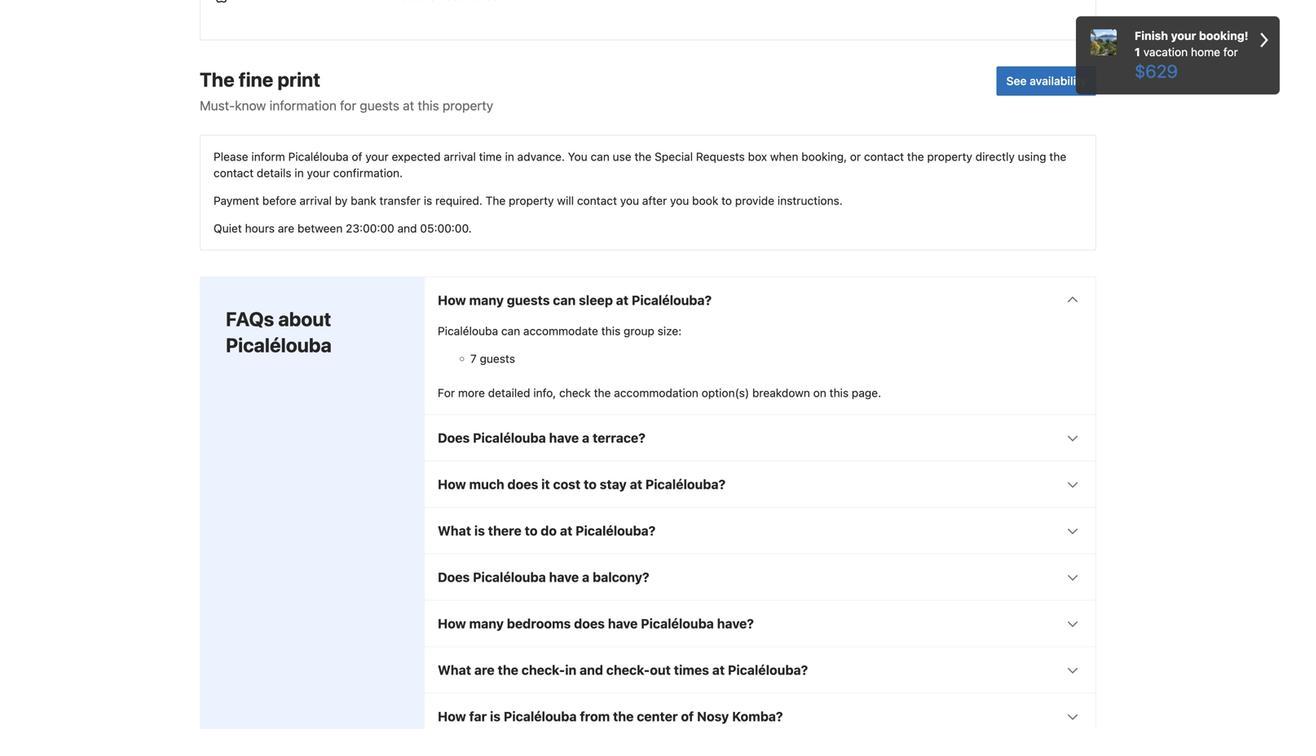 Task type: vqa. For each thing, say whether or not it's contained in the screenshot.
details
yes



Task type: describe. For each thing, give the bounding box(es) containing it.
faqs about picalélouba
[[226, 308, 332, 357]]

much
[[469, 477, 505, 493]]

booking,
[[802, 150, 847, 163]]

picalélouba? inside dropdown button
[[646, 477, 726, 493]]

faqs
[[226, 308, 274, 331]]

the right use
[[635, 150, 652, 163]]

2 horizontal spatial this
[[830, 387, 849, 400]]

how many guests can sleep at picalélouba?
[[438, 293, 712, 308]]

komba?
[[733, 709, 783, 725]]

size:
[[658, 325, 682, 338]]

1 you from the left
[[620, 194, 640, 207]]

your inside finish your booking! 1 vacation home for $629
[[1172, 29, 1197, 42]]

does picalélouba have a terrace?
[[438, 431, 646, 446]]

using
[[1018, 150, 1047, 163]]

1 horizontal spatial contact
[[577, 194, 617, 207]]

0 horizontal spatial in
[[295, 166, 304, 180]]

of inside please inform picalélouba of your expected arrival time in advance. you can use the special requests box when booking, or contact the property directly using the contact details in your confirmation.
[[352, 150, 363, 163]]

and for 23:00:00
[[398, 222, 417, 235]]

the inside how far is picalélouba from the center of nosy komba? dropdown button
[[613, 709, 634, 725]]

see availability button
[[997, 66, 1097, 96]]

how far is picalélouba from the center of nosy komba?
[[438, 709, 783, 725]]

page.
[[852, 387, 882, 400]]

1 vertical spatial the
[[486, 194, 506, 207]]

2 vertical spatial can
[[502, 325, 520, 338]]

confirmation.
[[333, 166, 403, 180]]

how for how far is picalélouba from the center of nosy komba?
[[438, 709, 466, 725]]

requests
[[696, 150, 745, 163]]

sleep
[[579, 293, 613, 308]]

7
[[471, 352, 477, 366]]

information
[[270, 98, 337, 113]]

to inside dropdown button
[[584, 477, 597, 493]]

1
[[1135, 45, 1141, 59]]

how many guests can sleep at picalélouba? button
[[425, 278, 1096, 323]]

breakdown
[[753, 387, 811, 400]]

picalélouba can accommodate this group size:
[[438, 325, 682, 338]]

many for bedrooms
[[469, 617, 504, 632]]

$629
[[1135, 60, 1178, 82]]

2 vertical spatial have
[[608, 617, 638, 632]]

does inside the how much does it cost to stay at picalélouba? dropdown button
[[508, 477, 539, 493]]

center
[[637, 709, 678, 725]]

see availability
[[1007, 74, 1087, 88]]

stay
[[600, 477, 627, 493]]

picalélouba left from
[[504, 709, 577, 725]]

does picalélouba have a balcony? button
[[425, 555, 1096, 601]]

for
[[438, 387, 455, 400]]

in inside dropdown button
[[565, 663, 577, 678]]

accordion control element
[[424, 277, 1097, 730]]

to inside dropdown button
[[525, 524, 538, 539]]

accommodate
[[524, 325, 599, 338]]

nosy
[[697, 709, 729, 725]]

23:00:00
[[346, 222, 395, 235]]

special
[[655, 150, 693, 163]]

how far is picalélouba from the center of nosy komba? button
[[425, 694, 1096, 730]]

how for how many guests can sleep at picalélouba?
[[438, 293, 466, 308]]

option(s)
[[702, 387, 750, 400]]

picalélouba down about
[[226, 334, 332, 357]]

does inside how many bedrooms does have picalélouba have? dropdown button
[[574, 617, 605, 632]]

you
[[568, 150, 588, 163]]

a for balcony?
[[582, 570, 590, 586]]

at right do
[[560, 524, 573, 539]]

how for how many bedrooms does have picalélouba have?
[[438, 617, 466, 632]]

a for terrace?
[[582, 431, 590, 446]]

have for balcony?
[[549, 570, 579, 586]]

quiet hours are between 23:00:00 and 05:00:00.
[[214, 222, 472, 235]]

how many bedrooms does have picalélouba have?
[[438, 617, 754, 632]]

box
[[748, 150, 767, 163]]

guests inside dropdown button
[[507, 293, 550, 308]]

vacation
[[1144, 45, 1188, 59]]

group
[[624, 325, 655, 338]]

on
[[814, 387, 827, 400]]

1 vertical spatial your
[[366, 150, 389, 163]]

1 vertical spatial this
[[602, 325, 621, 338]]

bank
[[351, 194, 377, 207]]

picalélouba down there at the left bottom
[[473, 570, 546, 586]]

fine
[[239, 68, 273, 91]]

by
[[335, 194, 348, 207]]

inform
[[252, 150, 285, 163]]

0 horizontal spatial are
[[278, 222, 295, 235]]

0 horizontal spatial is
[[424, 194, 432, 207]]

the inside what are the check-in and check-out times at picalélouba? dropdown button
[[498, 663, 519, 678]]

balcony?
[[593, 570, 650, 586]]

bedrooms
[[507, 617, 571, 632]]

at inside the fine print must-know information for guests at this property
[[403, 98, 414, 113]]

how much does it cost to stay at picalélouba? button
[[425, 462, 1096, 508]]

have?
[[717, 617, 754, 632]]

out
[[650, 663, 671, 678]]

must-
[[200, 98, 235, 113]]

what are the check-in and check-out times at picalélouba? button
[[425, 648, 1096, 694]]

0 horizontal spatial contact
[[214, 166, 254, 180]]

advance.
[[518, 150, 565, 163]]

time
[[479, 150, 502, 163]]

required.
[[436, 194, 483, 207]]

what are the check-in and check-out times at picalélouba?
[[438, 663, 808, 678]]

about
[[278, 308, 331, 331]]

finish
[[1135, 29, 1169, 42]]

picalélouba inside please inform picalélouba of your expected arrival time in advance. you can use the special requests box when booking, or contact the property directly using the contact details in your confirmation.
[[288, 150, 349, 163]]

2 vertical spatial guests
[[480, 352, 515, 366]]

quiet
[[214, 222, 242, 235]]

book
[[693, 194, 719, 207]]

can inside please inform picalélouba of your expected arrival time in advance. you can use the special requests box when booking, or contact the property directly using the contact details in your confirmation.
[[591, 150, 610, 163]]

2 vertical spatial your
[[307, 166, 330, 180]]

picalélouba up times
[[641, 617, 714, 632]]

for more detailed info, check the accommodation option(s) breakdown on this page.
[[438, 387, 882, 400]]

does picalélouba have a terrace? button
[[425, 415, 1096, 461]]

at right times
[[713, 663, 725, 678]]

it
[[542, 477, 550, 493]]

does picalélouba have a balcony?
[[438, 570, 650, 586]]



Task type: locate. For each thing, give the bounding box(es) containing it.
times
[[674, 663, 710, 678]]

1 vertical spatial can
[[553, 293, 576, 308]]

your up confirmation.
[[366, 150, 389, 163]]

what
[[438, 524, 471, 539], [438, 663, 471, 678]]

of up confirmation.
[[352, 150, 363, 163]]

0 horizontal spatial the
[[200, 68, 235, 91]]

your up vacation
[[1172, 29, 1197, 42]]

0 horizontal spatial and
[[398, 222, 417, 235]]

2 check- from the left
[[607, 663, 650, 678]]

when
[[771, 150, 799, 163]]

a
[[582, 431, 590, 446], [582, 570, 590, 586]]

is right transfer
[[424, 194, 432, 207]]

for for print
[[340, 98, 357, 113]]

2 you from the left
[[670, 194, 689, 207]]

the right required.
[[486, 194, 506, 207]]

what is there to do at picalélouba? button
[[425, 508, 1096, 554]]

1 vertical spatial contact
[[214, 166, 254, 180]]

for for booking!
[[1224, 45, 1239, 59]]

0 vertical spatial property
[[443, 98, 494, 113]]

and inside dropdown button
[[580, 663, 604, 678]]

property up time
[[443, 98, 494, 113]]

7 guests
[[471, 352, 515, 366]]

0 horizontal spatial property
[[443, 98, 494, 113]]

to
[[722, 194, 732, 207], [584, 477, 597, 493], [525, 524, 538, 539]]

the right using in the top right of the page
[[1050, 150, 1067, 163]]

1 check- from the left
[[522, 663, 565, 678]]

cost
[[553, 477, 581, 493]]

finish your booking! 1 vacation home for $629
[[1135, 29, 1249, 82]]

detailed
[[488, 387, 531, 400]]

more
[[458, 387, 485, 400]]

1 horizontal spatial are
[[475, 663, 495, 678]]

does left it
[[508, 477, 539, 493]]

for inside finish your booking! 1 vacation home for $629
[[1224, 45, 1239, 59]]

what up far
[[438, 663, 471, 678]]

and down transfer
[[398, 222, 417, 235]]

property inside the fine print must-know information for guests at this property
[[443, 98, 494, 113]]

this left group
[[602, 325, 621, 338]]

check- down bedrooms
[[522, 663, 565, 678]]

1 horizontal spatial this
[[602, 325, 621, 338]]

0 vertical spatial arrival
[[444, 150, 476, 163]]

how
[[438, 293, 466, 308], [438, 477, 466, 493], [438, 617, 466, 632], [438, 709, 466, 725]]

0 vertical spatial are
[[278, 222, 295, 235]]

arrival left time
[[444, 150, 476, 163]]

1 a from the top
[[582, 431, 590, 446]]

property inside please inform picalélouba of your expected arrival time in advance. you can use the special requests box when booking, or contact the property directly using the contact details in your confirmation.
[[928, 150, 973, 163]]

from
[[580, 709, 610, 725]]

your right the details at the left of the page
[[307, 166, 330, 180]]

1 horizontal spatial is
[[475, 524, 485, 539]]

picalélouba?
[[632, 293, 712, 308], [646, 477, 726, 493], [576, 524, 656, 539], [728, 663, 808, 678]]

are up far
[[475, 663, 495, 678]]

the inside the fine print must-know information for guests at this property
[[200, 68, 235, 91]]

what for what are the check-in and check-out times at picalélouba?
[[438, 663, 471, 678]]

home
[[1192, 45, 1221, 59]]

this right "on"
[[830, 387, 849, 400]]

1 vertical spatial of
[[681, 709, 694, 725]]

please
[[214, 150, 248, 163]]

of
[[352, 150, 363, 163], [681, 709, 694, 725]]

0 vertical spatial a
[[582, 431, 590, 446]]

does for does picalélouba have a balcony?
[[438, 570, 470, 586]]

1 vertical spatial to
[[584, 477, 597, 493]]

2 many from the top
[[469, 617, 504, 632]]

or
[[851, 150, 861, 163]]

05:00:00.
[[420, 222, 472, 235]]

picalélouba? right 'stay'
[[646, 477, 726, 493]]

1 vertical spatial is
[[475, 524, 485, 539]]

picalélouba? up size:
[[632, 293, 712, 308]]

terrace?
[[593, 431, 646, 446]]

see
[[1007, 74, 1027, 88]]

2 vertical spatial contact
[[577, 194, 617, 207]]

the
[[200, 68, 235, 91], [486, 194, 506, 207]]

does
[[438, 431, 470, 446], [438, 570, 470, 586]]

1 horizontal spatial your
[[366, 150, 389, 163]]

2 horizontal spatial contact
[[865, 150, 905, 163]]

1 vertical spatial property
[[928, 150, 973, 163]]

there
[[488, 524, 522, 539]]

2 a from the top
[[582, 570, 590, 586]]

0 vertical spatial does
[[438, 431, 470, 446]]

can up accommodate
[[553, 293, 576, 308]]

0 vertical spatial what
[[438, 524, 471, 539]]

what is there to do at picalélouba?
[[438, 524, 656, 539]]

in right the details at the left of the page
[[295, 166, 304, 180]]

4 how from the top
[[438, 709, 466, 725]]

0 vertical spatial and
[[398, 222, 417, 235]]

for
[[1224, 45, 1239, 59], [340, 98, 357, 113]]

1 vertical spatial does
[[574, 617, 605, 632]]

1 vertical spatial are
[[475, 663, 495, 678]]

hours
[[245, 222, 275, 235]]

details
[[257, 166, 292, 180]]

property left "will"
[[509, 194, 554, 207]]

a left balcony?
[[582, 570, 590, 586]]

1 horizontal spatial the
[[486, 194, 506, 207]]

the right check
[[594, 387, 611, 400]]

have down check
[[549, 431, 579, 446]]

this
[[418, 98, 439, 113], [602, 325, 621, 338], [830, 387, 849, 400]]

picalélouba? down 'stay'
[[576, 524, 656, 539]]

2 what from the top
[[438, 663, 471, 678]]

many inside the how many guests can sleep at picalélouba? dropdown button
[[469, 293, 504, 308]]

1 what from the top
[[438, 524, 471, 539]]

between
[[298, 222, 343, 235]]

1 how from the top
[[438, 293, 466, 308]]

to right book
[[722, 194, 732, 207]]

your
[[1172, 29, 1197, 42], [366, 150, 389, 163], [307, 166, 330, 180]]

info,
[[534, 387, 556, 400]]

0 horizontal spatial check-
[[522, 663, 565, 678]]

and for in
[[580, 663, 604, 678]]

can left use
[[591, 150, 610, 163]]

0 vertical spatial guests
[[360, 98, 400, 113]]

1 horizontal spatial check-
[[607, 663, 650, 678]]

1 horizontal spatial arrival
[[444, 150, 476, 163]]

the up must-
[[200, 68, 235, 91]]

1 vertical spatial and
[[580, 663, 604, 678]]

rightchevron image
[[1261, 28, 1269, 52]]

0 horizontal spatial you
[[620, 194, 640, 207]]

1 horizontal spatial in
[[505, 150, 515, 163]]

how inside dropdown button
[[438, 477, 466, 493]]

1 horizontal spatial to
[[584, 477, 597, 493]]

are inside dropdown button
[[475, 663, 495, 678]]

2 horizontal spatial to
[[722, 194, 732, 207]]

1 horizontal spatial of
[[681, 709, 694, 725]]

2 vertical spatial to
[[525, 524, 538, 539]]

directly
[[976, 150, 1015, 163]]

at
[[403, 98, 414, 113], [616, 293, 629, 308], [630, 477, 643, 493], [560, 524, 573, 539], [713, 663, 725, 678]]

2 does from the top
[[438, 570, 470, 586]]

do
[[541, 524, 557, 539]]

many up 7 guests
[[469, 293, 504, 308]]

0 horizontal spatial your
[[307, 166, 330, 180]]

you left after
[[620, 194, 640, 207]]

have up what are the check-in and check-out times at picalélouba?
[[608, 617, 638, 632]]

what left there at the left bottom
[[438, 524, 471, 539]]

picalélouba up 7
[[438, 325, 498, 338]]

2 how from the top
[[438, 477, 466, 493]]

1 vertical spatial arrival
[[300, 194, 332, 207]]

0 horizontal spatial does
[[508, 477, 539, 493]]

1 vertical spatial many
[[469, 617, 504, 632]]

2 horizontal spatial in
[[565, 663, 577, 678]]

0 vertical spatial to
[[722, 194, 732, 207]]

the right or
[[908, 150, 925, 163]]

and
[[398, 222, 417, 235], [580, 663, 604, 678]]

are right hours
[[278, 222, 295, 235]]

at up expected
[[403, 98, 414, 113]]

1 vertical spatial a
[[582, 570, 590, 586]]

this inside the fine print must-know information for guests at this property
[[418, 98, 439, 113]]

the right from
[[613, 709, 634, 725]]

in right time
[[505, 150, 515, 163]]

a left terrace? at bottom
[[582, 431, 590, 446]]

you right after
[[670, 194, 689, 207]]

1 horizontal spatial and
[[580, 663, 604, 678]]

1 horizontal spatial you
[[670, 194, 689, 207]]

at right sleep
[[616, 293, 629, 308]]

how many bedrooms does have picalélouba have? button
[[425, 601, 1096, 647]]

print
[[278, 68, 321, 91]]

1 horizontal spatial for
[[1224, 45, 1239, 59]]

check
[[560, 387, 591, 400]]

to left do
[[525, 524, 538, 539]]

0 vertical spatial is
[[424, 194, 432, 207]]

transfer
[[380, 194, 421, 207]]

for inside the fine print must-know information for guests at this property
[[340, 98, 357, 113]]

before
[[262, 194, 297, 207]]

0 vertical spatial have
[[549, 431, 579, 446]]

instructions.
[[778, 194, 843, 207]]

guests up picalélouba can accommodate this group size:
[[507, 293, 550, 308]]

how much does it cost to stay at picalélouba?
[[438, 477, 726, 493]]

does for does picalélouba have a terrace?
[[438, 431, 470, 446]]

picalélouba? up how far is picalélouba from the center of nosy komba? dropdown button
[[728, 663, 808, 678]]

payment
[[214, 194, 259, 207]]

2 vertical spatial is
[[490, 709, 501, 725]]

1 horizontal spatial does
[[574, 617, 605, 632]]

0 horizontal spatial of
[[352, 150, 363, 163]]

at inside dropdown button
[[630, 477, 643, 493]]

what for what is there to do at picalélouba?
[[438, 524, 471, 539]]

booking!
[[1200, 29, 1249, 42]]

know
[[235, 98, 266, 113]]

how for how much does it cost to stay at picalélouba?
[[438, 477, 466, 493]]

contact right "will"
[[577, 194, 617, 207]]

arrival inside please inform picalélouba of your expected arrival time in advance. you can use the special requests box when booking, or contact the property directly using the contact details in your confirmation.
[[444, 150, 476, 163]]

availability
[[1030, 74, 1087, 88]]

the fine print must-know information for guests at this property
[[200, 68, 494, 113]]

of inside how far is picalélouba from the center of nosy komba? dropdown button
[[681, 709, 694, 725]]

2 horizontal spatial is
[[490, 709, 501, 725]]

1 vertical spatial in
[[295, 166, 304, 180]]

many inside how many bedrooms does have picalélouba have? dropdown button
[[469, 617, 504, 632]]

0 vertical spatial many
[[469, 293, 504, 308]]

2 horizontal spatial can
[[591, 150, 610, 163]]

1 does from the top
[[438, 431, 470, 446]]

please inform picalélouba of your expected arrival time in advance. you can use the special requests box when booking, or contact the property directly using the contact details in your confirmation.
[[214, 150, 1067, 180]]

1 vertical spatial what
[[438, 663, 471, 678]]

have
[[549, 431, 579, 446], [549, 570, 579, 586], [608, 617, 638, 632]]

0 vertical spatial in
[[505, 150, 515, 163]]

2 vertical spatial this
[[830, 387, 849, 400]]

property left directly
[[928, 150, 973, 163]]

0 vertical spatial your
[[1172, 29, 1197, 42]]

0 vertical spatial can
[[591, 150, 610, 163]]

1 vertical spatial have
[[549, 570, 579, 586]]

provide
[[736, 194, 775, 207]]

3 how from the top
[[438, 617, 466, 632]]

1 many from the top
[[469, 293, 504, 308]]

0 vertical spatial does
[[508, 477, 539, 493]]

is
[[424, 194, 432, 207], [475, 524, 485, 539], [490, 709, 501, 725]]

many for guests
[[469, 293, 504, 308]]

is right far
[[490, 709, 501, 725]]

of left nosy at the bottom right
[[681, 709, 694, 725]]

can up 7 guests
[[502, 325, 520, 338]]

0 vertical spatial this
[[418, 98, 439, 113]]

0 horizontal spatial for
[[340, 98, 357, 113]]

1 horizontal spatial can
[[553, 293, 576, 308]]

check-
[[522, 663, 565, 678], [607, 663, 650, 678]]

in
[[505, 150, 515, 163], [295, 166, 304, 180], [565, 663, 577, 678]]

use
[[613, 150, 632, 163]]

0 horizontal spatial arrival
[[300, 194, 332, 207]]

1 vertical spatial guests
[[507, 293, 550, 308]]

after
[[643, 194, 667, 207]]

picalélouba up the details at the left of the page
[[288, 150, 349, 163]]

for down booking!
[[1224, 45, 1239, 59]]

does right bedrooms
[[574, 617, 605, 632]]

the
[[635, 150, 652, 163], [908, 150, 925, 163], [1050, 150, 1067, 163], [594, 387, 611, 400], [498, 663, 519, 678], [613, 709, 634, 725]]

have for terrace?
[[549, 431, 579, 446]]

1 vertical spatial does
[[438, 570, 470, 586]]

2 horizontal spatial your
[[1172, 29, 1197, 42]]

and up from
[[580, 663, 604, 678]]

contact down 'please'
[[214, 166, 254, 180]]

2 horizontal spatial property
[[928, 150, 973, 163]]

0 vertical spatial contact
[[865, 150, 905, 163]]

this up expected
[[418, 98, 439, 113]]

picalélouba down detailed
[[473, 431, 546, 446]]

are
[[278, 222, 295, 235], [475, 663, 495, 678]]

1 vertical spatial for
[[340, 98, 357, 113]]

guests inside the fine print must-know information for guests at this property
[[360, 98, 400, 113]]

have down do
[[549, 570, 579, 586]]

0 horizontal spatial to
[[525, 524, 538, 539]]

2 vertical spatial property
[[509, 194, 554, 207]]

accommodation
[[614, 387, 699, 400]]

you
[[620, 194, 640, 207], [670, 194, 689, 207]]

will
[[557, 194, 574, 207]]

0 horizontal spatial can
[[502, 325, 520, 338]]

property
[[443, 98, 494, 113], [928, 150, 973, 163], [509, 194, 554, 207]]

does
[[508, 477, 539, 493], [574, 617, 605, 632]]

payment before arrival by bank transfer is required. the property will contact you after you book to provide instructions.
[[214, 194, 843, 207]]

arrival left "by"
[[300, 194, 332, 207]]

many left bedrooms
[[469, 617, 504, 632]]

guests
[[360, 98, 400, 113], [507, 293, 550, 308], [480, 352, 515, 366]]

0 vertical spatial of
[[352, 150, 363, 163]]

check- up how far is picalélouba from the center of nosy komba?
[[607, 663, 650, 678]]

is left there at the left bottom
[[475, 524, 485, 539]]

in down how many bedrooms does have picalélouba have?
[[565, 663, 577, 678]]

can inside dropdown button
[[553, 293, 576, 308]]

guests right 7
[[480, 352, 515, 366]]

1 horizontal spatial property
[[509, 194, 554, 207]]

guests up expected
[[360, 98, 400, 113]]

for right information
[[340, 98, 357, 113]]

0 vertical spatial for
[[1224, 45, 1239, 59]]

0 horizontal spatial this
[[418, 98, 439, 113]]

2 vertical spatial in
[[565, 663, 577, 678]]

at right 'stay'
[[630, 477, 643, 493]]

the down bedrooms
[[498, 663, 519, 678]]

0 vertical spatial the
[[200, 68, 235, 91]]

to left 'stay'
[[584, 477, 597, 493]]

contact right or
[[865, 150, 905, 163]]

expected
[[392, 150, 441, 163]]

contact
[[865, 150, 905, 163], [214, 166, 254, 180], [577, 194, 617, 207]]



